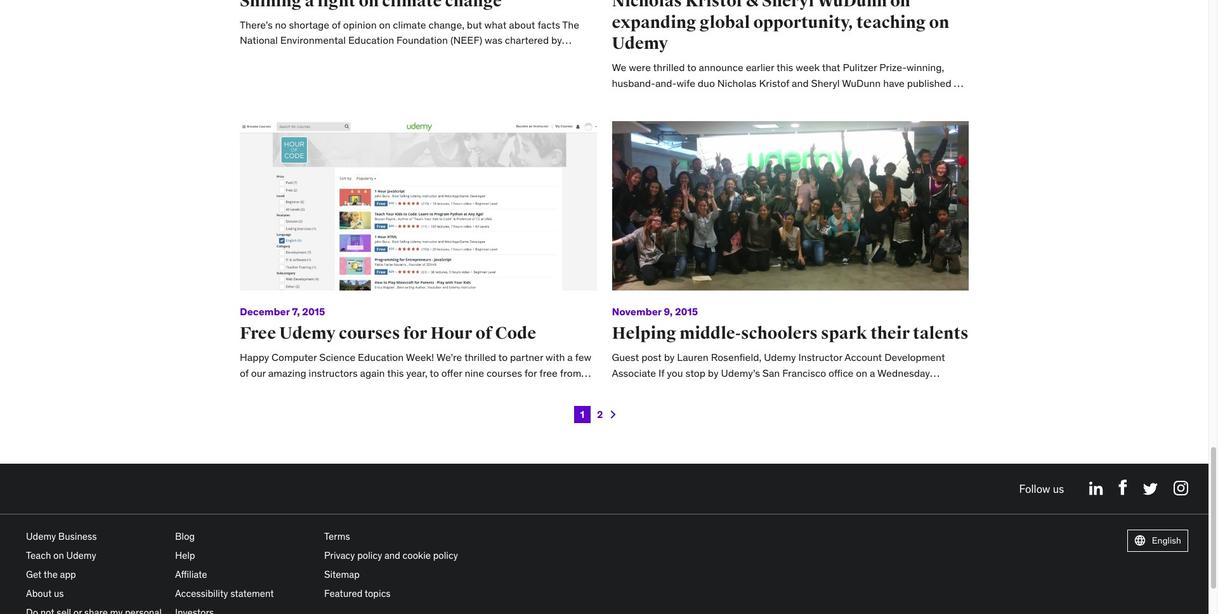 Task type: describe. For each thing, give the bounding box(es) containing it.
expanding
[[612, 12, 697, 33]]

helping middle-schoolers spark their talents
[[612, 323, 969, 344]]

featured topics
[[324, 588, 391, 600]]

of
[[476, 323, 492, 344]]

us for follow us
[[1054, 482, 1065, 496]]

kristof
[[686, 0, 743, 11]]

november 9, 2015
[[612, 305, 698, 318]]

get the app link
[[26, 569, 76, 581]]

talents
[[914, 323, 969, 344]]

2 link
[[591, 406, 610, 423]]

follow
[[1020, 482, 1051, 496]]

udemy business link
[[26, 531, 97, 543]]

teaching
[[857, 12, 927, 33]]

udemy up teach
[[26, 531, 56, 543]]

teach on udemy link
[[26, 550, 96, 562]]

teach
[[26, 550, 51, 562]]

global
[[700, 12, 751, 33]]

november
[[612, 305, 662, 318]]

privacy policy and cookie policy link
[[324, 550, 458, 562]]

featured topics link
[[324, 588, 391, 600]]

udemy inside 'nicholas kristof & sheryl wudunn on expanding global opportunity, teaching on udemy'
[[612, 33, 669, 54]]

nicholas kristof & sheryl wudunn on expanding global opportunity, teaching on udemy link
[[612, 0, 950, 54]]

their
[[871, 323, 910, 344]]

sitemap
[[324, 569, 360, 581]]

2015 for udemy
[[302, 305, 325, 318]]

the
[[44, 569, 58, 581]]

twitter button image
[[1143, 483, 1159, 496]]

for
[[404, 323, 428, 344]]

facebook button image
[[1119, 480, 1128, 496]]

helping
[[612, 323, 677, 344]]

teach on udemy
[[26, 550, 96, 562]]

business
[[58, 531, 97, 543]]

2 policy from the left
[[433, 550, 458, 562]]

middle-
[[680, 323, 741, 344]]

accessibility statement link
[[175, 588, 274, 600]]

cookie
[[403, 550, 431, 562]]

terms link
[[324, 531, 350, 543]]

accessibility
[[175, 588, 228, 600]]

1 policy from the left
[[357, 550, 382, 562]]

instagram button image
[[1174, 481, 1189, 496]]

sitemap link
[[324, 569, 360, 581]]

december 7, 2015
[[240, 305, 325, 318]]

english
[[1153, 535, 1182, 547]]

privacy policy and cookie policy
[[324, 550, 458, 562]]

free udemy courses for hour of code
[[240, 323, 537, 344]]

get the app
[[26, 569, 76, 581]]

hour
[[431, 323, 473, 344]]

7,
[[292, 305, 300, 318]]



Task type: locate. For each thing, give the bounding box(es) containing it.
us for about us
[[54, 588, 64, 600]]

affiliate link
[[175, 569, 207, 581]]

2 vertical spatial on
[[53, 550, 64, 562]]

1 vertical spatial on
[[930, 12, 950, 33]]

1 vertical spatial us
[[54, 588, 64, 600]]

blog
[[175, 531, 195, 543]]

us right the about
[[54, 588, 64, 600]]

sheryl
[[762, 0, 815, 11]]

2015 for middle-
[[675, 305, 698, 318]]

linkedin button image
[[1090, 482, 1104, 496]]

on
[[891, 0, 911, 11], [930, 12, 950, 33], [53, 550, 64, 562]]

on right teaching
[[930, 12, 950, 33]]

us
[[1054, 482, 1065, 496], [54, 588, 64, 600]]

spark
[[821, 323, 868, 344]]

english button
[[1128, 530, 1189, 552]]

schoolers
[[741, 323, 818, 344]]

app
[[60, 569, 76, 581]]

1 2015 from the left
[[302, 305, 325, 318]]

1 horizontal spatial on
[[891, 0, 911, 11]]

free udemy courses for hour of code link
[[240, 323, 537, 344]]

wudunn
[[818, 0, 888, 11]]

get
[[26, 569, 42, 581]]

0 horizontal spatial us
[[54, 588, 64, 600]]

2015 right the "9,"
[[675, 305, 698, 318]]

0 horizontal spatial policy
[[357, 550, 382, 562]]

1
[[581, 409, 585, 421]]

about us link
[[26, 588, 64, 600]]

topics
[[365, 588, 391, 600]]

&
[[747, 0, 759, 11]]

udemy business
[[26, 531, 97, 543]]

helping middle-schoolers spark their talents link
[[612, 323, 969, 344]]

privacy
[[324, 550, 355, 562]]

help
[[175, 550, 195, 562]]

udemy
[[612, 33, 669, 54], [279, 323, 336, 344], [26, 531, 56, 543], [66, 550, 96, 562]]

code
[[495, 323, 537, 344]]

about
[[26, 588, 52, 600]]

opportunity,
[[754, 12, 854, 33]]

udemy down business in the bottom of the page
[[66, 550, 96, 562]]

courses
[[339, 323, 400, 344]]

policy left and
[[357, 550, 382, 562]]

0 horizontal spatial 2015
[[302, 305, 325, 318]]

9,
[[664, 305, 673, 318]]

1 horizontal spatial us
[[1054, 482, 1065, 496]]

udemy down 7,
[[279, 323, 336, 344]]

0 vertical spatial us
[[1054, 482, 1065, 496]]

and
[[385, 550, 401, 562]]

0 horizontal spatial on
[[53, 550, 64, 562]]

udemy down expanding
[[612, 33, 669, 54]]

0 vertical spatial on
[[891, 0, 911, 11]]

nicholas kristof & sheryl wudunn on expanding global opportunity, teaching on udemy
[[612, 0, 950, 54]]

help link
[[175, 550, 195, 562]]

policy
[[357, 550, 382, 562], [433, 550, 458, 562]]

blog link
[[175, 531, 195, 543]]

policy right cookie on the left
[[433, 550, 458, 562]]

follow us
[[1020, 482, 1065, 496]]

2015 right 7,
[[302, 305, 325, 318]]

2 horizontal spatial on
[[930, 12, 950, 33]]

2015
[[302, 305, 325, 318], [675, 305, 698, 318]]

december
[[240, 305, 290, 318]]

1 horizontal spatial 2015
[[675, 305, 698, 318]]

us right follow
[[1054, 482, 1065, 496]]

2
[[598, 409, 603, 421]]

accessibility statement
[[175, 588, 274, 600]]

affiliate
[[175, 569, 207, 581]]

statement
[[231, 588, 274, 600]]

on up teaching
[[891, 0, 911, 11]]

2 2015 from the left
[[675, 305, 698, 318]]

featured
[[324, 588, 363, 600]]

on down udemy business link
[[53, 550, 64, 562]]

terms
[[324, 531, 350, 543]]

about us
[[26, 588, 64, 600]]

nicholas
[[612, 0, 682, 11]]

1 horizontal spatial policy
[[433, 550, 458, 562]]

free
[[240, 323, 276, 344]]



Task type: vqa. For each thing, say whether or not it's contained in the screenshot.
Teach on Udemy
yes



